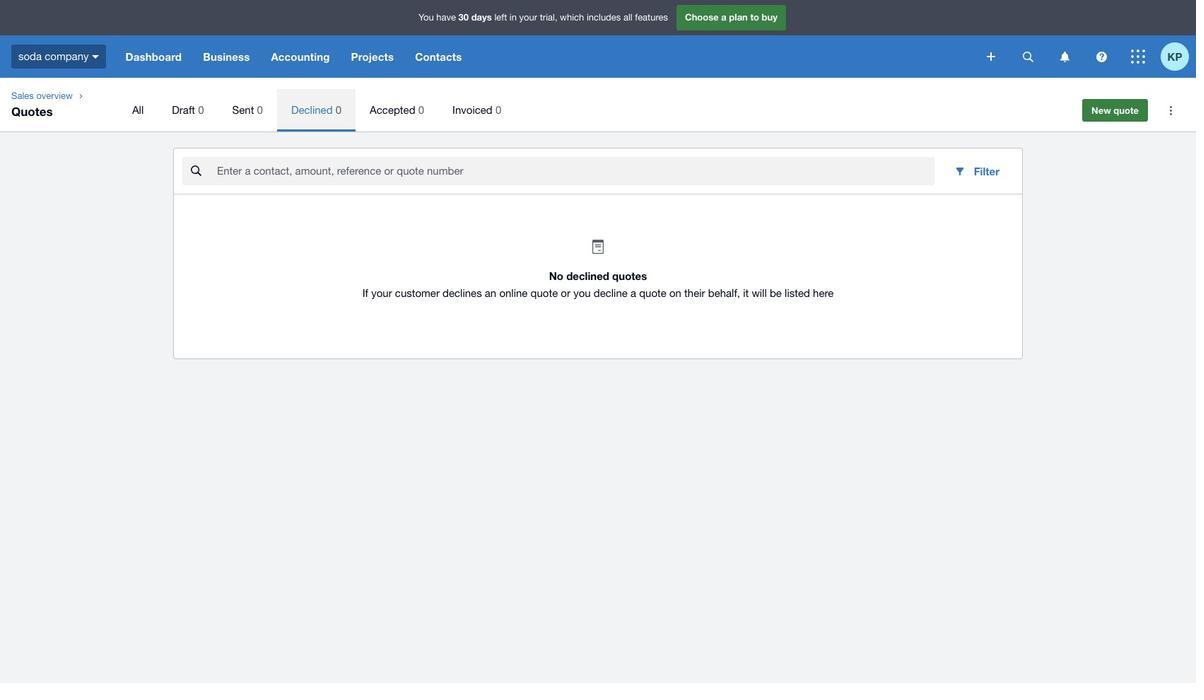 Task type: describe. For each thing, give the bounding box(es) containing it.
sent
[[232, 104, 254, 116]]

svg image inside soda company popup button
[[92, 55, 99, 59]]

listed
[[785, 287, 811, 299]]

days
[[472, 11, 492, 23]]

it
[[744, 287, 749, 299]]

soda
[[18, 50, 42, 62]]

plan
[[730, 11, 748, 23]]

declined
[[567, 269, 610, 282]]

projects
[[351, 50, 394, 63]]

no declined quotes if your customer declines an online quote or you decline a quote on their behalf, it will be listed here
[[363, 269, 834, 299]]

quote inside 'element'
[[1114, 105, 1140, 116]]

includes
[[587, 12, 621, 23]]

all
[[132, 104, 144, 116]]

invoiced 0
[[453, 104, 502, 116]]

here
[[813, 287, 834, 299]]

0 for declined 0
[[336, 104, 342, 116]]

sales overview
[[11, 91, 73, 101]]

a inside no declined quotes if your customer declines an online quote or you decline a quote on their behalf, it will be listed here
[[631, 287, 637, 299]]

overview
[[36, 91, 73, 101]]

left
[[495, 12, 507, 23]]

business button
[[193, 35, 261, 78]]

soda company
[[18, 50, 89, 62]]

have
[[437, 12, 456, 23]]

declined
[[291, 104, 333, 116]]

kp button
[[1161, 35, 1197, 78]]

declines
[[443, 287, 482, 299]]

accounting button
[[261, 35, 341, 78]]

on
[[670, 287, 682, 299]]

sales
[[11, 91, 34, 101]]

choose
[[685, 11, 719, 23]]

an
[[485, 287, 497, 299]]

0 for sent 0
[[257, 104, 263, 116]]

or
[[561, 287, 571, 299]]

0 for invoiced 0
[[496, 104, 502, 116]]

1 horizontal spatial svg image
[[1132, 50, 1146, 64]]

filter
[[974, 165, 1000, 178]]

invoiced
[[453, 104, 493, 116]]

1 horizontal spatial a
[[722, 11, 727, 23]]

quotes
[[613, 269, 647, 282]]

shortcuts image
[[1157, 96, 1185, 124]]

1 horizontal spatial quote
[[640, 287, 667, 299]]

accepted
[[370, 104, 416, 116]]

features
[[635, 12, 668, 23]]

draft 0
[[172, 104, 204, 116]]

dashboard link
[[115, 35, 193, 78]]

choose a plan to buy
[[685, 11, 778, 23]]

0 for accepted 0
[[419, 104, 424, 116]]

menu inside quotes 'element'
[[118, 89, 1063, 132]]

if
[[363, 287, 369, 299]]



Task type: vqa. For each thing, say whether or not it's contained in the screenshot.
third the 0
yes



Task type: locate. For each thing, give the bounding box(es) containing it.
behalf,
[[709, 287, 741, 299]]

menu item
[[277, 89, 356, 132]]

1 0 from the left
[[198, 104, 204, 116]]

quote down no
[[531, 287, 558, 299]]

2 horizontal spatial quote
[[1114, 105, 1140, 116]]

no
[[549, 269, 564, 282]]

2 0 from the left
[[257, 104, 263, 116]]

online
[[500, 287, 528, 299]]

your right if
[[372, 287, 392, 299]]

quotes element
[[0, 78, 1197, 132]]

buy
[[762, 11, 778, 23]]

1 vertical spatial your
[[372, 287, 392, 299]]

draft
[[172, 104, 195, 116]]

sent 0
[[232, 104, 263, 116]]

quotes
[[11, 104, 53, 119]]

0
[[198, 104, 204, 116], [257, 104, 263, 116], [336, 104, 342, 116], [419, 104, 424, 116], [496, 104, 502, 116]]

svg image
[[1132, 50, 1146, 64], [987, 52, 996, 61]]

sales overview link
[[6, 89, 78, 103]]

trial,
[[540, 12, 558, 23]]

0 horizontal spatial svg image
[[987, 52, 996, 61]]

company
[[45, 50, 89, 62]]

your
[[520, 12, 538, 23], [372, 287, 392, 299]]

projects button
[[341, 35, 405, 78]]

decline
[[594, 287, 628, 299]]

kp
[[1168, 50, 1183, 63]]

1 vertical spatial a
[[631, 287, 637, 299]]

your inside "you have 30 days left in your trial, which includes all features"
[[520, 12, 538, 23]]

banner
[[0, 0, 1197, 78]]

new quote link
[[1083, 99, 1149, 122]]

0 inside menu item
[[336, 104, 342, 116]]

menu containing all
[[118, 89, 1063, 132]]

dashboard
[[126, 50, 182, 63]]

0 right accepted
[[419, 104, 424, 116]]

business
[[203, 50, 250, 63]]

be
[[770, 287, 782, 299]]

you
[[419, 12, 434, 23]]

a down quotes
[[631, 287, 637, 299]]

0 vertical spatial your
[[520, 12, 538, 23]]

filter button
[[943, 157, 1011, 185]]

0 horizontal spatial your
[[372, 287, 392, 299]]

svg image
[[1023, 51, 1034, 62], [1061, 51, 1070, 62], [1097, 51, 1107, 62], [92, 55, 99, 59]]

contacts
[[415, 50, 462, 63]]

accepted 0
[[370, 104, 424, 116]]

soda company button
[[0, 35, 115, 78]]

0 vertical spatial a
[[722, 11, 727, 23]]

your inside no declined quotes if your customer declines an online quote or you decline a quote on their behalf, it will be listed here
[[372, 287, 392, 299]]

their
[[685, 287, 706, 299]]

1 horizontal spatial your
[[520, 12, 538, 23]]

will
[[752, 287, 767, 299]]

a
[[722, 11, 727, 23], [631, 287, 637, 299]]

4 0 from the left
[[419, 104, 424, 116]]

a left plan
[[722, 11, 727, 23]]

declined 0
[[291, 104, 342, 116]]

0 right draft
[[198, 104, 204, 116]]

0 horizontal spatial quote
[[531, 287, 558, 299]]

quote right new on the top of page
[[1114, 105, 1140, 116]]

accounting
[[271, 50, 330, 63]]

contacts button
[[405, 35, 473, 78]]

all link
[[118, 89, 158, 132]]

menu
[[118, 89, 1063, 132]]

3 0 from the left
[[336, 104, 342, 116]]

new quote
[[1092, 105, 1140, 116]]

menu item inside quotes 'element'
[[277, 89, 356, 132]]

quote left on
[[640, 287, 667, 299]]

banner containing kp
[[0, 0, 1197, 78]]

you have 30 days left in your trial, which includes all features
[[419, 11, 668, 23]]

0 for draft 0
[[198, 104, 204, 116]]

all
[[624, 12, 633, 23]]

menu item containing declined
[[277, 89, 356, 132]]

in
[[510, 12, 517, 23]]

0 right sent
[[257, 104, 263, 116]]

quote
[[1114, 105, 1140, 116], [531, 287, 558, 299], [640, 287, 667, 299]]

you
[[574, 287, 591, 299]]

to
[[751, 11, 760, 23]]

0 horizontal spatial a
[[631, 287, 637, 299]]

Enter a contact, amount, reference or quote number field
[[216, 158, 935, 185]]

your right in
[[520, 12, 538, 23]]

new
[[1092, 105, 1112, 116]]

0 right declined
[[336, 104, 342, 116]]

customer
[[395, 287, 440, 299]]

0 right invoiced
[[496, 104, 502, 116]]

5 0 from the left
[[496, 104, 502, 116]]

30
[[459, 11, 469, 23]]

which
[[560, 12, 584, 23]]



